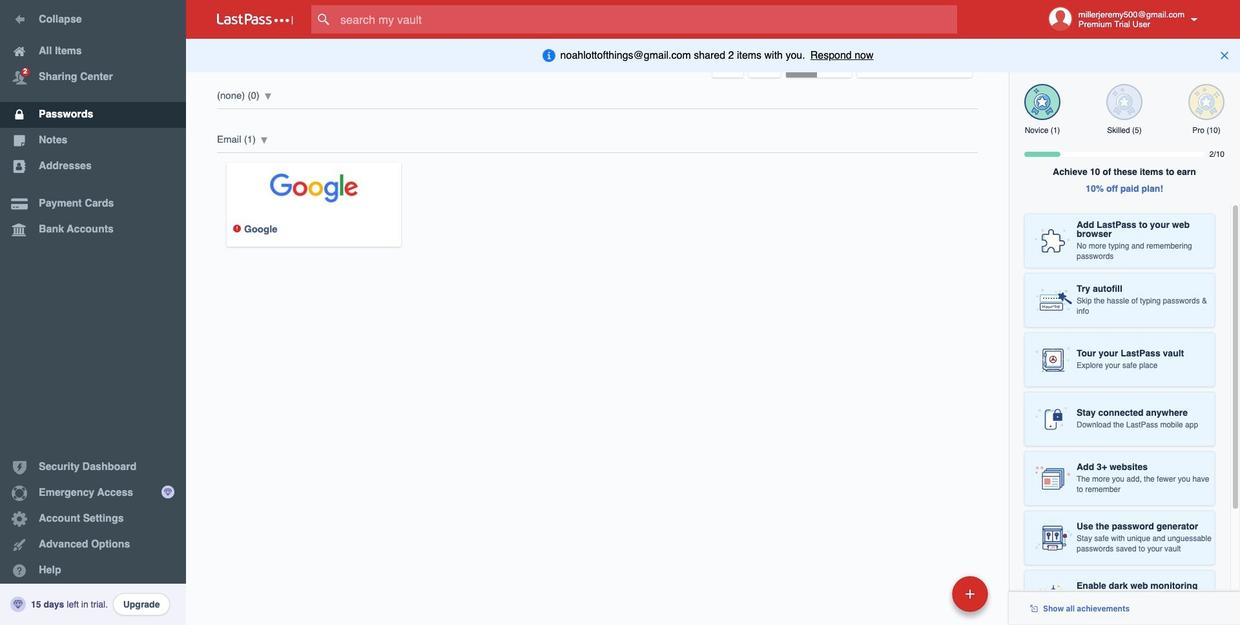 Task type: locate. For each thing, give the bounding box(es) containing it.
lastpass image
[[217, 14, 293, 25]]

new item element
[[863, 576, 993, 612]]



Task type: describe. For each thing, give the bounding box(es) containing it.
new item navigation
[[863, 572, 996, 625]]

main navigation navigation
[[0, 0, 186, 625]]

Search search field
[[311, 5, 983, 34]]

search my vault text field
[[311, 5, 983, 34]]

vault options navigation
[[186, 39, 1009, 78]]



